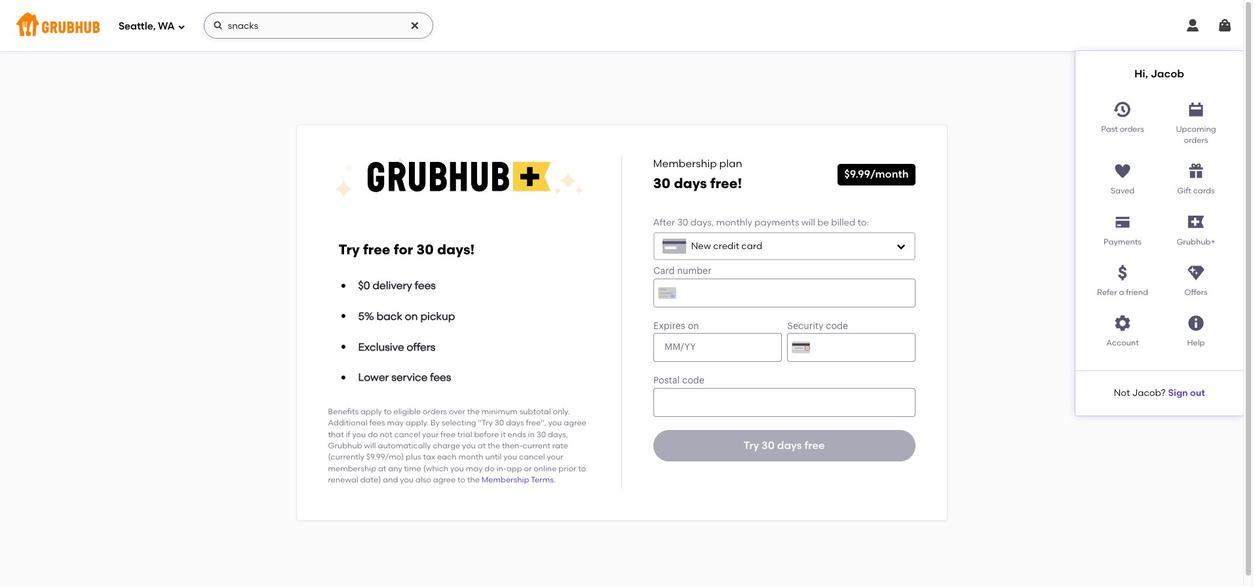 Task type: locate. For each thing, give the bounding box(es) containing it.
main navigation navigation
[[0, 0, 1244, 416]]

0 horizontal spatial orders
[[423, 407, 447, 416]]

membership terms .
[[482, 475, 556, 485]]

after 30 days, monthly payments will be billed to:
[[653, 217, 869, 228]]

plus
[[406, 453, 421, 462]]

account link
[[1086, 309, 1160, 349]]

orders inside benefits apply to eligible orders over the minimum subtotal only. additional fees may apply. by selecting "try 30 days free", you agree that if you do not cancel your free trial before it ends in 30 days, grubhub will automatically charge you at the then-current rate (currently $9.99/mo) plus tax each month until you cancel your membership at any time (which you may do in-app or online prior to renewal date) and you also agree to the
[[423, 407, 447, 416]]

1 horizontal spatial to
[[458, 475, 466, 485]]

additional
[[328, 418, 368, 428]]

1 horizontal spatial free
[[441, 430, 456, 439]]

svg image
[[1217, 18, 1233, 33], [177, 23, 185, 30], [1114, 100, 1132, 118], [1187, 100, 1206, 118], [896, 241, 906, 252], [1114, 264, 1132, 282], [1187, 264, 1206, 282], [1114, 314, 1132, 333]]

membership
[[653, 158, 717, 170], [482, 475, 529, 485]]

jacob right not on the bottom right
[[1133, 387, 1161, 398]]

orders up by
[[423, 407, 447, 416]]

any
[[388, 464, 402, 473]]

automatically
[[378, 441, 431, 450]]

free
[[363, 242, 390, 258], [441, 430, 456, 439], [805, 439, 825, 452]]

selecting
[[442, 418, 476, 428]]

will inside benefits apply to eligible orders over the minimum subtotal only. additional fees may apply. by selecting "try 30 days free", you agree that if you do not cancel your free trial before it ends in 30 days, grubhub will automatically charge you at the then-current rate (currently $9.99/mo) plus tax each month until you cancel your membership at any time (which you may do in-app or online prior to renewal date) and you also agree to the
[[364, 441, 376, 450]]

offers
[[407, 341, 436, 353]]

refer
[[1098, 288, 1117, 297]]

1 vertical spatial free
[[441, 430, 456, 439]]

1 vertical spatial jacob
[[1133, 387, 1161, 398]]

may down month at bottom left
[[466, 464, 483, 473]]

orders inside upcoming orders
[[1184, 136, 1209, 145]]

0 vertical spatial may
[[387, 418, 404, 428]]

$9.99/month
[[845, 168, 909, 181]]

try for try 30 days free
[[744, 439, 759, 452]]

1 horizontal spatial try
[[744, 439, 759, 452]]

you down then-
[[504, 453, 517, 462]]

refer a friend button
[[1086, 258, 1160, 299]]

app
[[507, 464, 522, 473]]

0 vertical spatial your
[[422, 430, 439, 439]]

may up not
[[387, 418, 404, 428]]

benefits
[[328, 407, 359, 416]]

agree down only.
[[564, 418, 587, 428]]

2 horizontal spatial free
[[805, 439, 825, 452]]

jacob right hi,
[[1151, 68, 1185, 80]]

1 horizontal spatial your
[[547, 453, 564, 462]]

each
[[437, 453, 457, 462]]

gift
[[1178, 186, 1192, 196]]

0 horizontal spatial do
[[368, 430, 378, 439]]

1 vertical spatial may
[[466, 464, 483, 473]]

not
[[1114, 387, 1130, 398]]

try free for 30 days!
[[339, 242, 475, 258]]

to down month at bottom left
[[458, 475, 466, 485]]

payments
[[1104, 237, 1142, 246]]

cancel up automatically
[[394, 430, 420, 439]]

1 vertical spatial cancel
[[519, 453, 545, 462]]

at down $9.99/mo)
[[378, 464, 386, 473]]

0 horizontal spatial days,
[[548, 430, 568, 439]]

will left be
[[802, 217, 816, 228]]

before
[[474, 430, 499, 439]]

membership inside membership plan 30 days free!
[[653, 158, 717, 170]]

1 horizontal spatial days
[[674, 175, 707, 191]]

after
[[653, 217, 675, 228]]

charge
[[433, 441, 460, 450]]

the right "over"
[[467, 407, 480, 416]]

renewal
[[328, 475, 359, 485]]

will up $9.99/mo)
[[364, 441, 376, 450]]

svg image inside offers link
[[1187, 264, 1206, 282]]

cancel up or
[[519, 453, 545, 462]]

0 horizontal spatial membership
[[482, 475, 529, 485]]

0 horizontal spatial free
[[363, 242, 390, 258]]

30 inside membership plan 30 days free!
[[653, 175, 671, 191]]

0 vertical spatial agree
[[564, 418, 587, 428]]

days
[[674, 175, 707, 191], [506, 418, 524, 428], [777, 439, 802, 452]]

2 horizontal spatial days
[[777, 439, 802, 452]]

free inside benefits apply to eligible orders over the minimum subtotal only. additional fees may apply. by selecting "try 30 days free", you agree that if you do not cancel your free trial before it ends in 30 days, grubhub will automatically charge you at the then-current rate (currently $9.99/mo) plus tax each month until you cancel your membership at any time (which you may do in-app or online prior to renewal date) and you also agree to the
[[441, 430, 456, 439]]

0 vertical spatial will
[[802, 217, 816, 228]]

1 horizontal spatial cancel
[[519, 453, 545, 462]]

1 vertical spatial membership
[[482, 475, 529, 485]]

try inside button
[[744, 439, 759, 452]]

1 vertical spatial orders
[[1184, 136, 1209, 145]]

days, up new
[[691, 217, 714, 228]]

0 vertical spatial jacob
[[1151, 68, 1185, 80]]

1 horizontal spatial orders
[[1120, 124, 1144, 133]]

1 horizontal spatial membership
[[653, 158, 717, 170]]

30
[[653, 175, 671, 191], [677, 217, 688, 228], [416, 242, 434, 258], [495, 418, 504, 428], [537, 430, 546, 439], [762, 439, 775, 452]]

orders
[[1120, 124, 1144, 133], [1184, 136, 1209, 145], [423, 407, 447, 416]]

membership up free!
[[653, 158, 717, 170]]

saved
[[1111, 186, 1135, 196]]

pickup
[[421, 310, 455, 323]]

seattle, wa
[[119, 20, 175, 32]]

at
[[478, 441, 486, 450], [378, 464, 386, 473]]

fees down the apply
[[369, 418, 385, 428]]

you down time
[[400, 475, 414, 485]]

svg image inside the saved 'link'
[[1114, 162, 1132, 180]]

your
[[422, 430, 439, 439], [547, 453, 564, 462]]

0 vertical spatial do
[[368, 430, 378, 439]]

orders right past
[[1120, 124, 1144, 133]]

to right the apply
[[384, 407, 392, 416]]

1 vertical spatial the
[[488, 441, 500, 450]]

svg image inside refer a friend button
[[1114, 264, 1132, 282]]

the up until at the left bottom of page
[[488, 441, 500, 450]]

be
[[818, 217, 829, 228]]

fees right delivery
[[415, 280, 436, 292]]

will
[[802, 217, 816, 228], [364, 441, 376, 450]]

fees
[[415, 280, 436, 292], [430, 371, 451, 384], [369, 418, 385, 428]]

tax
[[423, 453, 435, 462]]

you
[[548, 418, 562, 428], [352, 430, 366, 439], [462, 441, 476, 450], [504, 453, 517, 462], [450, 464, 464, 473], [400, 475, 414, 485]]

then-
[[502, 441, 523, 450]]

2 vertical spatial fees
[[369, 418, 385, 428]]

1 horizontal spatial will
[[802, 217, 816, 228]]

agree down (which
[[433, 475, 456, 485]]

the down month at bottom left
[[467, 475, 480, 485]]

0 vertical spatial membership
[[653, 158, 717, 170]]

orders for upcoming orders
[[1184, 136, 1209, 145]]

membership down in-
[[482, 475, 529, 485]]

try 30 days free
[[744, 439, 825, 452]]

your down rate
[[547, 453, 564, 462]]

orders for past orders
[[1120, 124, 1144, 133]]

days, up rate
[[548, 430, 568, 439]]

0 horizontal spatial to
[[384, 407, 392, 416]]

may
[[387, 418, 404, 428], [466, 464, 483, 473]]

your down by
[[422, 430, 439, 439]]

only.
[[553, 407, 570, 416]]

0 horizontal spatial cancel
[[394, 430, 420, 439]]

2 vertical spatial orders
[[423, 407, 447, 416]]

try for try free for 30 days!
[[339, 242, 360, 258]]

0 vertical spatial at
[[478, 441, 486, 450]]

1 horizontal spatial may
[[466, 464, 483, 473]]

1 vertical spatial days
[[506, 418, 524, 428]]

try
[[339, 242, 360, 258], [744, 439, 759, 452]]

1 vertical spatial try
[[744, 439, 759, 452]]

1 vertical spatial to
[[578, 464, 586, 473]]

0 horizontal spatial days
[[506, 418, 524, 428]]

minimum
[[482, 407, 518, 416]]

fees right service
[[430, 371, 451, 384]]

membership plan 30 days free!
[[653, 158, 742, 191]]

offers
[[1185, 288, 1208, 297]]

do left in-
[[485, 464, 495, 473]]

0 vertical spatial cancel
[[394, 430, 420, 439]]

1 vertical spatial days,
[[548, 430, 568, 439]]

a
[[1119, 288, 1125, 297]]

2 vertical spatial days
[[777, 439, 802, 452]]

2 vertical spatial the
[[467, 475, 480, 485]]

or
[[524, 464, 532, 473]]

0 horizontal spatial agree
[[433, 475, 456, 485]]

1 horizontal spatial do
[[485, 464, 495, 473]]

0 vertical spatial try
[[339, 242, 360, 258]]

days inside benefits apply to eligible orders over the minimum subtotal only. additional fees may apply. by selecting "try 30 days free", you agree that if you do not cancel your free trial before it ends in 30 days, grubhub will automatically charge you at the then-current rate (currently $9.99/mo) plus tax each month until you cancel your membership at any time (which you may do in-app or online prior to renewal date) and you also agree to the
[[506, 418, 524, 428]]

1 vertical spatial will
[[364, 441, 376, 450]]

1 vertical spatial fees
[[430, 371, 451, 384]]

days,
[[691, 217, 714, 228], [548, 430, 568, 439]]

0 vertical spatial days,
[[691, 217, 714, 228]]

help
[[1188, 339, 1205, 348]]

the
[[467, 407, 480, 416], [488, 441, 500, 450], [467, 475, 480, 485]]

0 horizontal spatial try
[[339, 242, 360, 258]]

eligible
[[394, 407, 421, 416]]

grubhub
[[328, 441, 362, 450]]

at down before
[[478, 441, 486, 450]]

wa
[[158, 20, 175, 32]]

jacob
[[1151, 68, 1185, 80], [1133, 387, 1161, 398]]

2 vertical spatial free
[[805, 439, 825, 452]]

on
[[405, 310, 418, 323]]

1 horizontal spatial at
[[478, 441, 486, 450]]

agree
[[564, 418, 587, 428], [433, 475, 456, 485]]

0 vertical spatial fees
[[415, 280, 436, 292]]

membership for .
[[482, 475, 529, 485]]

2 horizontal spatial orders
[[1184, 136, 1209, 145]]

"try
[[478, 418, 493, 428]]

by
[[431, 418, 440, 428]]

0 horizontal spatial will
[[364, 441, 376, 450]]

0 vertical spatial orders
[[1120, 124, 1144, 133]]

delivery
[[373, 280, 412, 292]]

hi, jacob
[[1135, 68, 1185, 80]]

do left not
[[368, 430, 378, 439]]

gift cards
[[1178, 186, 1215, 196]]

new
[[691, 240, 711, 251]]

and
[[383, 475, 398, 485]]

1 vertical spatial at
[[378, 464, 386, 473]]

orders down upcoming
[[1184, 136, 1209, 145]]

seattle,
[[119, 20, 156, 32]]

to right 'prior'
[[578, 464, 586, 473]]

0 horizontal spatial your
[[422, 430, 439, 439]]

out
[[1191, 387, 1205, 398]]

svg image
[[1185, 18, 1201, 33], [213, 20, 223, 31], [409, 20, 420, 31], [1114, 162, 1132, 180], [1187, 162, 1206, 180], [1114, 213, 1132, 231], [1187, 314, 1206, 333]]

0 vertical spatial days
[[674, 175, 707, 191]]



Task type: describe. For each thing, give the bounding box(es) containing it.
days inside button
[[777, 439, 802, 452]]

you right if in the bottom of the page
[[352, 430, 366, 439]]

you down the each
[[450, 464, 464, 473]]

payments link
[[1086, 208, 1160, 248]]

?
[[1161, 387, 1166, 398]]

not jacob ? sign out
[[1114, 387, 1205, 398]]

benefits apply to eligible orders over the minimum subtotal only. additional fees may apply. by selecting "try 30 days free", you agree that if you do not cancel your free trial before it ends in 30 days, grubhub will automatically charge you at the then-current rate (currently $9.99/mo) plus tax each month until you cancel your membership at any time (which you may do in-app or online prior to renewal date) and you also agree to the
[[328, 407, 587, 485]]

lower
[[358, 371, 389, 384]]

0 vertical spatial to
[[384, 407, 392, 416]]

sign out button
[[1169, 381, 1205, 405]]

saved link
[[1086, 157, 1160, 197]]

subtotal
[[520, 407, 551, 416]]

not
[[380, 430, 393, 439]]

billed
[[831, 217, 856, 228]]

svg image inside help button
[[1187, 314, 1206, 333]]

back
[[377, 310, 402, 323]]

membership logo image
[[334, 157, 584, 199]]

you up month at bottom left
[[462, 441, 476, 450]]

days, inside benefits apply to eligible orders over the minimum subtotal only. additional fees may apply. by selecting "try 30 days free", you agree that if you do not cancel your free trial before it ends in 30 days, grubhub will automatically charge you at the then-current rate (currently $9.99/mo) plus tax each month until you cancel your membership at any time (which you may do in-app or online prior to renewal date) and you also agree to the
[[548, 430, 568, 439]]

monthly
[[716, 217, 753, 228]]

until
[[485, 453, 502, 462]]

new credit card
[[691, 240, 763, 251]]

apply
[[361, 407, 382, 416]]

it
[[501, 430, 506, 439]]

svg image inside past orders link
[[1114, 100, 1132, 118]]

lower service fees
[[358, 371, 451, 384]]

for
[[394, 242, 413, 258]]

fees for $0 delivery fees
[[415, 280, 436, 292]]

exclusive offers
[[358, 341, 436, 353]]

in-
[[497, 464, 507, 473]]

try 30 days free button
[[653, 430, 916, 462]]

refer a friend
[[1098, 288, 1149, 297]]

0 horizontal spatial may
[[387, 418, 404, 428]]

cards
[[1194, 186, 1215, 196]]

(currently
[[328, 453, 365, 462]]

jacob for not
[[1133, 387, 1161, 398]]

if
[[346, 430, 351, 439]]

friend
[[1126, 288, 1149, 297]]

sign
[[1169, 387, 1188, 398]]

svg image inside account link
[[1114, 314, 1132, 333]]

rate
[[552, 441, 568, 450]]

svg image inside gift cards link
[[1187, 162, 1206, 180]]

(which
[[423, 464, 449, 473]]

past orders link
[[1086, 95, 1160, 146]]

$0
[[358, 280, 370, 292]]

plan
[[720, 158, 742, 170]]

0 horizontal spatial at
[[378, 464, 386, 473]]

svg image inside payments link
[[1114, 213, 1132, 231]]

prior
[[559, 464, 577, 473]]

past
[[1102, 124, 1118, 133]]

membership for 30
[[653, 158, 717, 170]]

grubhub+ button
[[1160, 208, 1233, 248]]

card
[[742, 240, 763, 251]]

0 vertical spatial the
[[467, 407, 480, 416]]

2 horizontal spatial to
[[578, 464, 586, 473]]

credit
[[713, 240, 740, 251]]

ends
[[508, 430, 526, 439]]

past orders
[[1102, 124, 1144, 133]]

.
[[554, 475, 556, 485]]

apply.
[[406, 418, 429, 428]]

1 horizontal spatial agree
[[564, 418, 587, 428]]

svg image inside upcoming orders link
[[1187, 100, 1206, 118]]

jacob for hi,
[[1151, 68, 1185, 80]]

1 vertical spatial agree
[[433, 475, 456, 485]]

help button
[[1160, 309, 1233, 349]]

5%
[[358, 310, 374, 323]]

current
[[523, 441, 551, 450]]

30 inside button
[[762, 439, 775, 452]]

fees for lower service fees
[[430, 371, 451, 384]]

that
[[328, 430, 344, 439]]

hi,
[[1135, 68, 1149, 80]]

membership terms link
[[482, 475, 554, 485]]

you down only.
[[548, 418, 562, 428]]

over
[[449, 407, 465, 416]]

0 vertical spatial free
[[363, 242, 390, 258]]

membership
[[328, 464, 376, 473]]

2 vertical spatial to
[[458, 475, 466, 485]]

free",
[[526, 418, 547, 428]]

upcoming
[[1176, 124, 1217, 133]]

upcoming orders
[[1176, 124, 1217, 145]]

1 vertical spatial do
[[485, 464, 495, 473]]

grubhub+
[[1177, 237, 1216, 246]]

upcoming orders link
[[1160, 95, 1233, 146]]

Search for food, convenience, alcohol... search field
[[204, 12, 433, 39]]

offers link
[[1160, 258, 1233, 299]]

grubhub plus flag logo image
[[1189, 216, 1204, 228]]

1 horizontal spatial days,
[[691, 217, 714, 228]]

terms
[[531, 475, 554, 485]]

1 vertical spatial your
[[547, 453, 564, 462]]

fees inside benefits apply to eligible orders over the minimum subtotal only. additional fees may apply. by selecting "try 30 days free", you agree that if you do not cancel your free trial before it ends in 30 days, grubhub will automatically charge you at the then-current rate (currently $9.99/mo) plus tax each month until you cancel your membership at any time (which you may do in-app or online prior to renewal date) and you also agree to the
[[369, 418, 385, 428]]

5% back on pickup
[[358, 310, 455, 323]]

days!
[[437, 242, 475, 258]]

gift cards link
[[1160, 157, 1233, 197]]

exclusive
[[358, 341, 404, 353]]

free inside button
[[805, 439, 825, 452]]

date)
[[360, 475, 381, 485]]

in
[[528, 430, 535, 439]]

month
[[459, 453, 484, 462]]

service
[[392, 371, 428, 384]]

account
[[1107, 339, 1139, 348]]

days inside membership plan 30 days free!
[[674, 175, 707, 191]]



Task type: vqa. For each thing, say whether or not it's contained in the screenshot.
days
yes



